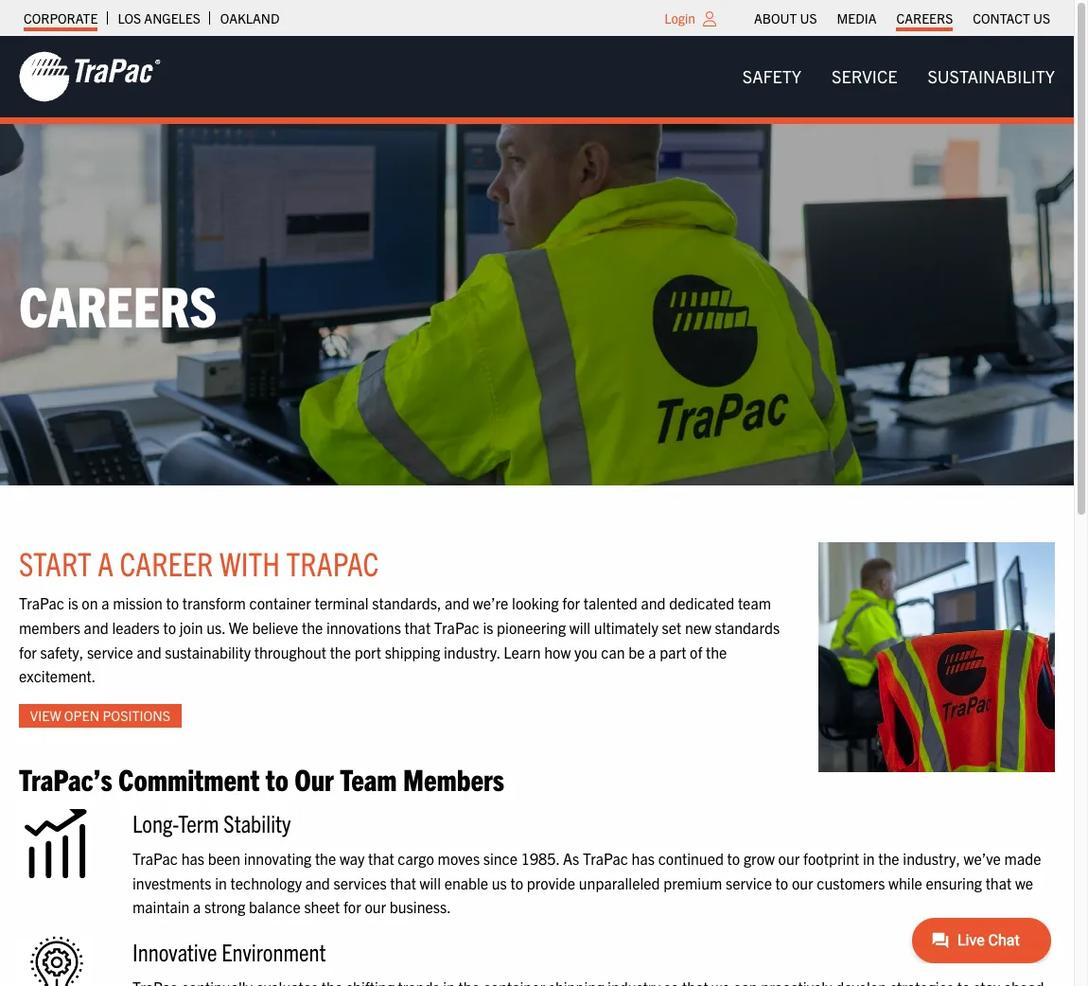 Task type: describe. For each thing, give the bounding box(es) containing it.
corporate link
[[24, 5, 98, 31]]

contact
[[973, 9, 1031, 27]]

can
[[601, 642, 625, 661]]

long-
[[133, 808, 178, 838]]

trapac up 'industry.'
[[434, 618, 480, 637]]

to right mission
[[166, 594, 179, 613]]

footprint
[[804, 849, 860, 868]]

sustainability
[[928, 65, 1056, 87]]

0 horizontal spatial for
[[19, 642, 37, 661]]

we're
[[473, 594, 509, 613]]

trapac up terminal
[[286, 543, 379, 583]]

how
[[545, 642, 571, 661]]

shipping
[[385, 642, 441, 661]]

a right on
[[101, 594, 109, 613]]

of
[[690, 642, 703, 661]]

will inside trapac is on a mission to transform container terminal standards, and we're looking for talented and dedicated team members and leaders to join us. we believe the innovations that trapac is pioneering will ultimately set new standards for safety, service and sustainability throughout the port shipping industry. learn how you can be a part of the excitement.
[[570, 618, 591, 637]]

to left grow
[[728, 849, 741, 868]]

trapac is on a mission to transform container terminal standards, and we're looking for talented and dedicated team members and leaders to join us. we believe the innovations that trapac is pioneering will ultimately set new standards for safety, service and sustainability throughout the port shipping industry. learn how you can be a part of the excitement.
[[19, 594, 780, 686]]

been
[[208, 849, 241, 868]]

unparalleled
[[579, 874, 660, 893]]

2 vertical spatial our
[[365, 898, 386, 917]]

continued
[[659, 849, 724, 868]]

as
[[563, 849, 580, 868]]

2 horizontal spatial for
[[563, 594, 580, 613]]

1 horizontal spatial is
[[483, 618, 494, 637]]

pioneering
[[497, 618, 566, 637]]

service inside trapac is on a mission to transform container terminal standards, and we're looking for talented and dedicated team members and leaders to join us. we believe the innovations that trapac is pioneering will ultimately set new standards for safety, service and sustainability throughout the port shipping industry. learn how you can be a part of the excitement.
[[87, 642, 133, 661]]

port
[[355, 642, 382, 661]]

customers
[[817, 874, 886, 893]]

view
[[30, 707, 61, 724]]

corporate
[[24, 9, 98, 27]]

maintain
[[133, 898, 190, 917]]

excitement.
[[19, 667, 96, 686]]

trapac's commitment to our team members
[[19, 760, 505, 797]]

safety,
[[40, 642, 84, 661]]

trapac up members
[[19, 594, 64, 613]]

leaders
[[112, 618, 160, 637]]

service inside trapac has been innovating the way that cargo moves since 1985. as trapac has continued to grow our footprint in the industry, we've made investments in technology and services that will enable us to provide unparalleled premium service to our customers while ensuring that we maintain a strong balance sheet for our business.
[[726, 874, 772, 893]]

0 horizontal spatial in
[[215, 874, 227, 893]]

commitment
[[118, 760, 260, 797]]

you
[[575, 642, 598, 661]]

and down on
[[84, 618, 109, 637]]

dedicated
[[669, 594, 735, 613]]

a right be at the right of the page
[[649, 642, 657, 661]]

new
[[685, 618, 712, 637]]

safety link
[[728, 58, 817, 96]]

menu bar containing about us
[[745, 5, 1061, 31]]

open
[[64, 707, 99, 724]]

to left our
[[266, 760, 289, 797]]

los angeles
[[118, 9, 201, 27]]

investments
[[133, 874, 212, 893]]

us.
[[207, 618, 225, 637]]

that inside trapac is on a mission to transform container terminal standards, and we're looking for talented and dedicated team members and leaders to join us. we believe the innovations that trapac is pioneering will ultimately set new standards for safety, service and sustainability throughout the port shipping industry. learn how you can be a part of the excitement.
[[405, 618, 431, 637]]

transform
[[182, 594, 246, 613]]

1 vertical spatial careers
[[19, 270, 217, 339]]

and left we're
[[445, 594, 470, 613]]

container
[[249, 594, 311, 613]]

talented
[[584, 594, 638, 613]]

start a career with trapac
[[19, 543, 379, 583]]

industry.
[[444, 642, 500, 661]]

safety
[[743, 65, 802, 87]]

trapac's
[[19, 760, 112, 797]]

industry,
[[903, 849, 961, 868]]

positions
[[103, 707, 170, 724]]

and down leaders
[[137, 642, 162, 661]]

business.
[[390, 898, 451, 917]]

2 has from the left
[[632, 849, 655, 868]]

innovative
[[133, 936, 217, 967]]

us for contact us
[[1034, 9, 1051, 27]]

view open positions
[[30, 707, 170, 724]]

trapac up unparalleled on the right of the page
[[583, 849, 629, 868]]

ultimately
[[594, 618, 659, 637]]

careers link
[[897, 5, 954, 31]]

set
[[662, 618, 682, 637]]

1 vertical spatial our
[[792, 874, 814, 893]]

learn
[[504, 642, 541, 661]]

about
[[755, 9, 797, 27]]

enable
[[445, 874, 489, 893]]

balance
[[249, 898, 301, 917]]

a inside trapac has been innovating the way that cargo moves since 1985. as trapac has continued to grow our footprint in the industry, we've made investments in technology and services that will enable us to provide unparalleled premium service to our customers while ensuring that we maintain a strong balance sheet for our business.
[[193, 898, 201, 917]]

los angeles link
[[118, 5, 201, 31]]

we've
[[964, 849, 1002, 868]]

premium
[[664, 874, 723, 893]]

stability
[[224, 808, 291, 838]]

on
[[82, 594, 98, 613]]

sustainability link
[[913, 58, 1071, 96]]

innovative environment
[[133, 936, 326, 967]]

los
[[118, 9, 141, 27]]

and inside trapac has been innovating the way that cargo moves since 1985. as trapac has continued to grow our footprint in the industry, we've made investments in technology and services that will enable us to provide unparalleled premium service to our customers while ensuring that we maintain a strong balance sheet for our business.
[[305, 874, 330, 893]]



Task type: locate. For each thing, give the bounding box(es) containing it.
will
[[570, 618, 591, 637], [420, 874, 441, 893]]

our right grow
[[779, 849, 800, 868]]

about us
[[755, 9, 817, 27]]

long-term stability
[[133, 808, 291, 838]]

members
[[19, 618, 80, 637]]

a up on
[[98, 543, 114, 583]]

for inside trapac has been innovating the way that cargo moves since 1985. as trapac has continued to grow our footprint in the industry, we've made investments in technology and services that will enable us to provide unparalleled premium service to our customers while ensuring that we maintain a strong balance sheet for our business.
[[344, 898, 361, 917]]

term
[[178, 808, 219, 838]]

grow
[[744, 849, 775, 868]]

that right way
[[368, 849, 394, 868]]

in
[[863, 849, 875, 868], [215, 874, 227, 893]]

trapac up investments
[[133, 849, 178, 868]]

login link
[[665, 9, 696, 27]]

0 vertical spatial careers
[[897, 9, 954, 27]]

1 horizontal spatial us
[[1034, 9, 1051, 27]]

and up the set
[[641, 594, 666, 613]]

1 vertical spatial service
[[726, 874, 772, 893]]

the left way
[[315, 849, 336, 868]]

0 horizontal spatial service
[[87, 642, 133, 661]]

0 vertical spatial our
[[779, 849, 800, 868]]

in down been
[[215, 874, 227, 893]]

sustainability
[[165, 642, 251, 661]]

the up the while
[[879, 849, 900, 868]]

the up throughout
[[302, 618, 323, 637]]

1985.
[[521, 849, 560, 868]]

menu bar down the careers link
[[728, 58, 1071, 96]]

innovating
[[244, 849, 312, 868]]

trapac
[[286, 543, 379, 583], [19, 594, 64, 613], [434, 618, 480, 637], [133, 849, 178, 868], [583, 849, 629, 868]]

0 horizontal spatial is
[[68, 594, 78, 613]]

0 vertical spatial menu bar
[[745, 5, 1061, 31]]

1 horizontal spatial will
[[570, 618, 591, 637]]

1 vertical spatial is
[[483, 618, 494, 637]]

us right about
[[800, 9, 817, 27]]

menu bar up service
[[745, 5, 1061, 31]]

login
[[665, 9, 696, 27]]

1 vertical spatial in
[[215, 874, 227, 893]]

has up unparalleled on the right of the page
[[632, 849, 655, 868]]

careers inside menu bar
[[897, 9, 954, 27]]

the left "port"
[[330, 642, 351, 661]]

oakland
[[220, 9, 280, 27]]

1 horizontal spatial has
[[632, 849, 655, 868]]

made
[[1005, 849, 1042, 868]]

our
[[295, 760, 334, 797]]

to left customers
[[776, 874, 789, 893]]

0 vertical spatial service
[[87, 642, 133, 661]]

a
[[98, 543, 114, 583], [101, 594, 109, 613], [649, 642, 657, 661], [193, 898, 201, 917]]

service
[[87, 642, 133, 661], [726, 874, 772, 893]]

0 vertical spatial is
[[68, 594, 78, 613]]

for
[[563, 594, 580, 613], [19, 642, 37, 661], [344, 898, 361, 917]]

will inside trapac has been innovating the way that cargo moves since 1985. as trapac has continued to grow our footprint in the industry, we've made investments in technology and services that will enable us to provide unparalleled premium service to our customers while ensuring that we maintain a strong balance sheet for our business.
[[420, 874, 441, 893]]

that left the we at bottom
[[986, 874, 1012, 893]]

angeles
[[144, 9, 201, 27]]

the
[[302, 618, 323, 637], [330, 642, 351, 661], [706, 642, 727, 661], [315, 849, 336, 868], [879, 849, 900, 868]]

our down services
[[365, 898, 386, 917]]

mission
[[113, 594, 163, 613]]

us
[[492, 874, 507, 893]]

cargo
[[398, 849, 434, 868]]

1 horizontal spatial service
[[726, 874, 772, 893]]

throughout
[[254, 642, 327, 661]]

0 vertical spatial will
[[570, 618, 591, 637]]

1 horizontal spatial for
[[344, 898, 361, 917]]

strong
[[205, 898, 246, 917]]

media
[[837, 9, 877, 27]]

about us link
[[755, 5, 817, 31]]

oakland link
[[220, 5, 280, 31]]

a left strong
[[193, 898, 201, 917]]

1 vertical spatial will
[[420, 874, 441, 893]]

believe
[[252, 618, 298, 637]]

careers
[[897, 9, 954, 27], [19, 270, 217, 339]]

start
[[19, 543, 92, 583]]

to right us
[[511, 874, 524, 893]]

that down cargo
[[390, 874, 416, 893]]

for down members
[[19, 642, 37, 661]]

and up sheet
[[305, 874, 330, 893]]

standards
[[715, 618, 780, 637]]

and
[[445, 594, 470, 613], [641, 594, 666, 613], [84, 618, 109, 637], [137, 642, 162, 661], [305, 874, 330, 893]]

our down footprint
[[792, 874, 814, 893]]

services
[[334, 874, 387, 893]]

service
[[832, 65, 898, 87]]

has left been
[[181, 849, 204, 868]]

technology
[[231, 874, 302, 893]]

us right the contact
[[1034, 9, 1051, 27]]

environment
[[222, 936, 326, 967]]

provide
[[527, 874, 576, 893]]

for down services
[[344, 898, 361, 917]]

1 us from the left
[[800, 9, 817, 27]]

we
[[1016, 874, 1034, 893]]

0 horizontal spatial has
[[181, 849, 204, 868]]

will up you
[[570, 618, 591, 637]]

0 horizontal spatial us
[[800, 9, 817, 27]]

with
[[219, 543, 280, 583]]

us for about us
[[800, 9, 817, 27]]

innovations
[[327, 618, 401, 637]]

trapac has been innovating the way that cargo moves since 1985. as trapac has continued to grow our footprint in the industry, we've made investments in technology and services that will enable us to provide unparalleled premium service to our customers while ensuring that we maintain a strong balance sheet for our business.
[[133, 849, 1042, 917]]

for right looking
[[563, 594, 580, 613]]

has
[[181, 849, 204, 868], [632, 849, 655, 868]]

the right of
[[706, 642, 727, 661]]

is left on
[[68, 594, 78, 613]]

0 horizontal spatial careers
[[19, 270, 217, 339]]

way
[[340, 849, 365, 868]]

team
[[738, 594, 772, 613]]

standards,
[[372, 594, 442, 613]]

1 has from the left
[[181, 849, 204, 868]]

corporate image
[[19, 50, 161, 103]]

sheet
[[304, 898, 340, 917]]

ensuring
[[926, 874, 983, 893]]

be
[[629, 642, 645, 661]]

team
[[340, 760, 397, 797]]

0 horizontal spatial will
[[420, 874, 441, 893]]

will up business. on the bottom
[[420, 874, 441, 893]]

in up customers
[[863, 849, 875, 868]]

service down grow
[[726, 874, 772, 893]]

contact us link
[[973, 5, 1051, 31]]

we
[[229, 618, 249, 637]]

that up shipping
[[405, 618, 431, 637]]

2 us from the left
[[1034, 9, 1051, 27]]

while
[[889, 874, 923, 893]]

start a career with trapac main content
[[0, 543, 1074, 986]]

menu bar containing safety
[[728, 58, 1071, 96]]

1 horizontal spatial in
[[863, 849, 875, 868]]

menu bar
[[745, 5, 1061, 31], [728, 58, 1071, 96]]

0 vertical spatial in
[[863, 849, 875, 868]]

2 vertical spatial for
[[344, 898, 361, 917]]

service link
[[817, 58, 913, 96]]

view open positions link
[[19, 704, 182, 728]]

service down leaders
[[87, 642, 133, 661]]

members
[[403, 760, 505, 797]]

looking
[[512, 594, 559, 613]]

us
[[800, 9, 817, 27], [1034, 9, 1051, 27]]

1 horizontal spatial careers
[[897, 9, 954, 27]]

media link
[[837, 5, 877, 31]]

0 vertical spatial for
[[563, 594, 580, 613]]

is
[[68, 594, 78, 613], [483, 618, 494, 637]]

to left "join"
[[163, 618, 176, 637]]

is down we're
[[483, 618, 494, 637]]

since
[[484, 849, 518, 868]]

career
[[120, 543, 213, 583]]

1 vertical spatial menu bar
[[728, 58, 1071, 96]]

part
[[660, 642, 687, 661]]

light image
[[703, 11, 717, 27]]

1 vertical spatial for
[[19, 642, 37, 661]]

contact us
[[973, 9, 1051, 27]]



Task type: vqa. For each thing, say whether or not it's contained in the screenshot.
for to the middle
yes



